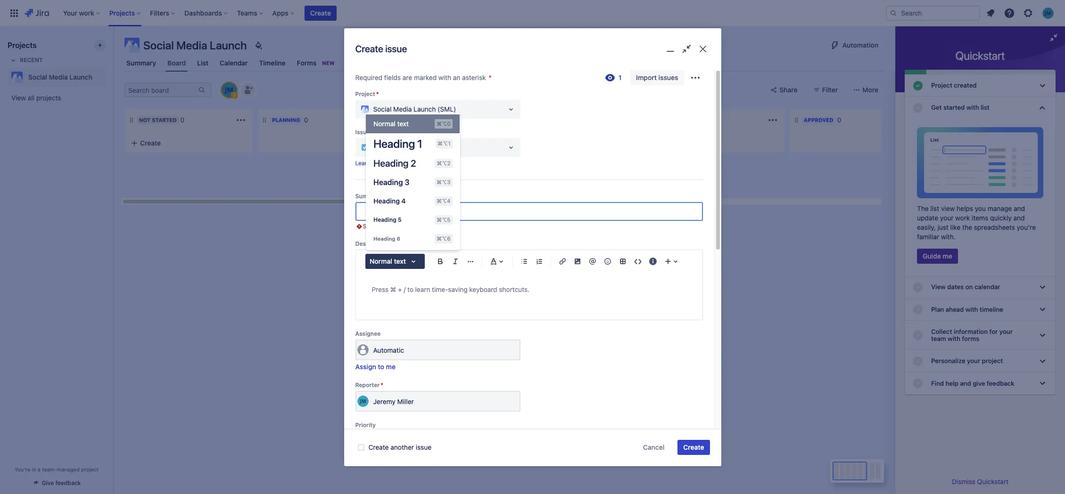 Task type: describe. For each thing, give the bounding box(es) containing it.
normal text inside dropdown button
[[370, 258, 406, 266]]

reporter *
[[355, 382, 383, 389]]

launch inside social media launch link
[[70, 73, 92, 81]]

emoji image
[[602, 256, 613, 267]]

an inside the track, organize and prioritize your team's work. get started by creating an item for your team.
[[489, 349, 496, 357]]

team.
[[538, 349, 555, 357]]

4
[[401, 197, 406, 205]]

1 0 from the left
[[180, 116, 184, 124]]

Search board text field
[[125, 83, 197, 97]]

issue type *
[[355, 129, 388, 136]]

create another issue
[[368, 444, 431, 452]]

add people image
[[242, 84, 254, 96]]

track, organize and prioritize your team's work. get started by creating an item for your team.
[[414, 339, 594, 357]]

automation button
[[824, 38, 884, 53]]

bold ⌘b image
[[434, 256, 446, 267]]

view all projects link
[[8, 90, 106, 107]]

for
[[513, 349, 521, 357]]

mention image
[[587, 256, 598, 267]]

visualize your work with a board
[[426, 320, 583, 333]]

heading 6
[[373, 236, 400, 242]]

import
[[636, 73, 657, 81]]

just
[[938, 224, 949, 232]]

social media launch (sml)
[[373, 105, 456, 113]]

cancel button
[[637, 440, 670, 455]]

you're in a team-managed project
[[15, 467, 98, 473]]

project *
[[355, 90, 379, 97]]

not
[[139, 117, 151, 123]]

2 0 from the left
[[304, 116, 308, 124]]

1 horizontal spatial social media launch
[[143, 39, 247, 52]]

jeremy miller image
[[222, 83, 237, 98]]

list link
[[195, 55, 210, 72]]

view all projects
[[11, 94, 61, 102]]

issues
[[658, 73, 678, 81]]

your inside the list view helps you manage and update your work items quickly and easily, just like the spreadsheets you're familiar with.
[[940, 214, 953, 222]]

assign to me
[[355, 363, 396, 371]]

learn about issue types link
[[355, 160, 418, 167]]

⌘⌥1
[[437, 141, 450, 147]]

assign to me button
[[355, 363, 396, 372]]

track,
[[414, 339, 433, 347]]

feedback
[[55, 480, 81, 487]]

give feedback
[[42, 480, 81, 487]]

item
[[498, 349, 511, 357]]

approved
[[804, 117, 833, 123]]

view
[[11, 94, 26, 102]]

* for summary *
[[383, 193, 385, 200]]

summary is required
[[363, 223, 418, 230]]

the list view helps you manage and update your work items quickly and easily, just like the spreadsheets you're familiar with.
[[917, 205, 1036, 241]]

guide me button
[[917, 249, 958, 264]]

table image
[[617, 256, 628, 267]]

create issue
[[355, 44, 407, 54]]

create button inside primary element
[[304, 5, 337, 21]]

2
[[410, 158, 416, 169]]

visualize
[[426, 320, 470, 333]]

reporter
[[355, 382, 380, 389]]

guide me
[[923, 252, 952, 260]]

1 horizontal spatial media
[[176, 39, 207, 52]]

get inside the track, organize and prioritize your team's work. get started by creating an item for your team.
[[560, 339, 571, 347]]

started inside the track, organize and prioritize your team's work. get started by creating an item for your team.
[[572, 339, 594, 347]]

projects
[[36, 94, 61, 102]]

normal text inside heading 1 group
[[373, 120, 409, 128]]

calendar
[[220, 59, 248, 67]]

primary element
[[6, 0, 886, 26]]

0 vertical spatial social
[[143, 39, 174, 52]]

started for 0
[[152, 117, 177, 123]]

automatic
[[373, 346, 404, 354]]

learn about issue types
[[355, 160, 418, 167]]

code snippet image
[[632, 256, 643, 267]]

text inside normal text dropdown button
[[394, 258, 406, 266]]

⌘⌥6
[[436, 236, 450, 242]]

0 vertical spatial and
[[1014, 205, 1025, 213]]

work inside the list view helps you manage and update your work items quickly and easily, just like the spreadsheets you're familiar with.
[[955, 214, 970, 222]]

to
[[378, 363, 384, 371]]

by
[[453, 349, 460, 357]]

* for project *
[[376, 90, 379, 97]]

cancel
[[643, 444, 664, 452]]

quickly
[[990, 214, 1012, 222]]

board
[[554, 320, 583, 333]]

the
[[962, 224, 972, 232]]

add image, video, or file image
[[572, 256, 583, 267]]

required
[[355, 73, 382, 81]]

creating
[[462, 349, 487, 357]]

heading 1
[[373, 137, 422, 151]]

dismiss quickstart
[[952, 478, 1009, 486]]

1 horizontal spatial with
[[522, 320, 543, 333]]

in progress 0
[[405, 116, 449, 124]]

dismiss
[[952, 478, 975, 486]]

your up 'prioritize'
[[472, 320, 494, 333]]

heading 4
[[373, 197, 406, 205]]

marked
[[414, 73, 437, 81]]

error image
[[355, 223, 363, 231]]

and inside the track, organize and prioritize your team's work. get started by creating an item for your team.
[[463, 339, 474, 347]]

list inside dropdown button
[[981, 104, 990, 111]]

team's
[[520, 339, 540, 347]]

get started with list
[[931, 104, 990, 111]]

discard & close image
[[696, 42, 710, 56]]

like
[[950, 224, 961, 232]]

types
[[404, 160, 418, 167]]

1 vertical spatial and
[[1013, 214, 1025, 222]]

calendar link
[[218, 55, 250, 72]]

⌘⌥4
[[436, 198, 450, 204]]

none text field inside create issue dialog
[[356, 203, 702, 220]]

spreadsheets
[[974, 224, 1015, 232]]

4 0 from the left
[[837, 116, 841, 124]]

automation image
[[829, 40, 841, 51]]

team-
[[42, 467, 57, 473]]

minimize image
[[663, 42, 677, 56]]

3
[[404, 178, 409, 187]]

an inside create issue dialog
[[453, 73, 460, 81]]

automatic image
[[357, 345, 368, 356]]

issue for another
[[416, 444, 431, 452]]

heading for heading 3
[[373, 178, 403, 187]]

⌘⌥2
[[437, 160, 450, 167]]

projects
[[8, 41, 37, 50]]

link image
[[557, 256, 568, 267]]

import issues link
[[630, 70, 684, 85]]

in
[[405, 117, 411, 123]]

open image for task
[[505, 142, 516, 153]]



Task type: locate. For each thing, give the bounding box(es) containing it.
with inside dropdown button
[[966, 104, 979, 111]]

approved 0
[[804, 116, 841, 124]]

priority
[[355, 422, 376, 429]]

normal inside heading 1 group
[[373, 120, 395, 128]]

1 vertical spatial list
[[930, 205, 939, 213]]

asterisk
[[462, 73, 486, 81]]

list inside the list view helps you manage and update your work items quickly and easily, just like the spreadsheets you're familiar with.
[[930, 205, 939, 213]]

fields
[[384, 73, 401, 81]]

0 vertical spatial social media launch
[[143, 39, 247, 52]]

assign
[[355, 363, 376, 371]]

in
[[32, 467, 36, 473]]

0 vertical spatial text
[[397, 120, 409, 128]]

1 horizontal spatial an
[[489, 349, 496, 357]]

bullet list ⌘⇧8 image
[[518, 256, 530, 267]]

italic ⌘i image
[[450, 256, 461, 267]]

items
[[972, 214, 988, 222]]

1 vertical spatial social media launch
[[28, 73, 92, 81]]

get started with list button
[[905, 97, 1056, 119]]

heading 2
[[373, 158, 416, 169]]

info panel image
[[647, 256, 658, 267]]

me inside guide me button
[[943, 252, 952, 260]]

type
[[371, 129, 384, 136]]

your up for in the left bottom of the page
[[504, 339, 518, 347]]

4 heading from the top
[[373, 197, 400, 205]]

started for with
[[943, 104, 965, 111]]

0 vertical spatial list
[[981, 104, 990, 111]]

started right not
[[152, 117, 177, 123]]

heading up heading 2 at the left top
[[373, 137, 415, 151]]

2 heading from the top
[[373, 158, 408, 169]]

1 vertical spatial text
[[394, 258, 406, 266]]

text down 6
[[394, 258, 406, 266]]

0 vertical spatial open image
[[505, 104, 516, 115]]

0 horizontal spatial with
[[438, 73, 451, 81]]

give feedback button
[[27, 476, 86, 491]]

0 vertical spatial an
[[453, 73, 460, 81]]

0 horizontal spatial media
[[49, 73, 68, 81]]

1 vertical spatial social
[[28, 73, 47, 81]]

work.
[[541, 339, 558, 347]]

0 horizontal spatial list
[[930, 205, 939, 213]]

2 horizontal spatial launch
[[414, 105, 436, 113]]

search image
[[890, 9, 897, 17]]

issue
[[355, 129, 370, 136]]

*
[[489, 73, 492, 81], [376, 90, 379, 97], [385, 129, 388, 136], [383, 193, 385, 200], [381, 382, 383, 389]]

planning 0
[[272, 116, 308, 124]]

1 horizontal spatial get
[[931, 104, 942, 111]]

work down helps
[[955, 214, 970, 222]]

issue for about
[[388, 160, 402, 167]]

jira image
[[25, 7, 49, 19], [25, 7, 49, 19]]

started inside dropdown button
[[943, 104, 965, 111]]

me
[[943, 252, 952, 260], [386, 363, 396, 371]]

recent
[[20, 57, 43, 64]]

6
[[396, 236, 400, 242]]

1 vertical spatial get
[[560, 339, 571, 347]]

tab list containing board
[[119, 55, 890, 72]]

and right manage
[[1014, 205, 1025, 213]]

media inside create issue dialog
[[393, 105, 412, 113]]

2 horizontal spatial create button
[[678, 440, 710, 455]]

heading 5
[[373, 217, 401, 224]]

0 vertical spatial create button
[[304, 5, 337, 21]]

0 vertical spatial get
[[931, 104, 942, 111]]

with
[[438, 73, 451, 81], [966, 104, 979, 111], [522, 320, 543, 333]]

summary inside summary link
[[126, 59, 156, 67]]

a right in
[[38, 467, 41, 473]]

normal down the description
[[370, 258, 392, 266]]

normal text
[[373, 120, 409, 128], [370, 258, 406, 266]]

* for reporter *
[[381, 382, 383, 389]]

0 horizontal spatial an
[[453, 73, 460, 81]]

miller
[[397, 398, 414, 406]]

you're
[[1017, 224, 1036, 232]]

* right project at left top
[[376, 90, 379, 97]]

more formatting image
[[465, 256, 476, 267]]

new
[[322, 60, 335, 66]]

0 vertical spatial launch
[[210, 39, 247, 52]]

0 vertical spatial quickstart
[[955, 49, 1005, 62]]

1 vertical spatial create button
[[125, 135, 252, 152]]

get right checked image at the right of page
[[931, 104, 942, 111]]

text inside heading 1 group
[[397, 120, 409, 128]]

summary *
[[355, 193, 385, 200]]

2 vertical spatial summary
[[363, 223, 388, 230]]

helps
[[957, 205, 973, 213]]

assignee
[[355, 331, 381, 338]]

0 horizontal spatial social media launch
[[28, 73, 92, 81]]

0 vertical spatial started
[[943, 104, 965, 111]]

0 vertical spatial me
[[943, 252, 952, 260]]

open image for social media launch (sml)
[[505, 104, 516, 115]]

6 heading from the top
[[373, 236, 395, 242]]

started down board
[[572, 339, 594, 347]]

2 open image from the top
[[505, 142, 516, 153]]

project
[[81, 467, 98, 473]]

forms
[[297, 59, 316, 67]]

social media launch up 'list'
[[143, 39, 247, 52]]

2 vertical spatial launch
[[414, 105, 436, 113]]

* right asterisk
[[489, 73, 492, 81]]

familiar
[[917, 233, 939, 241]]

all
[[28, 94, 35, 102]]

automation
[[842, 41, 878, 49]]

normal up type
[[373, 120, 395, 128]]

1 open image from the top
[[505, 104, 516, 115]]

heading 1 group
[[366, 115, 460, 249]]

heading up heading 3
[[373, 158, 408, 169]]

2 vertical spatial media
[[393, 105, 412, 113]]

1 vertical spatial issue
[[388, 160, 402, 167]]

exit full screen image
[[680, 42, 693, 56]]

2 horizontal spatial media
[[393, 105, 412, 113]]

5
[[398, 217, 401, 224]]

started right checked image at the right of page
[[943, 104, 965, 111]]

summary left is
[[363, 223, 388, 230]]

timeline link
[[257, 55, 287, 72]]

guide
[[923, 252, 941, 260]]

2 horizontal spatial with
[[966, 104, 979, 111]]

social down project *
[[373, 105, 391, 113]]

planning
[[272, 117, 300, 123]]

summary
[[126, 59, 156, 67], [355, 193, 382, 200], [363, 223, 388, 230]]

get inside dropdown button
[[931, 104, 942, 111]]

an down 'prioritize'
[[489, 349, 496, 357]]

task
[[373, 143, 387, 151]]

3 0 from the left
[[445, 116, 449, 124]]

normal inside dropdown button
[[370, 258, 392, 266]]

launch up 'view all projects' "link"
[[70, 73, 92, 81]]

1 vertical spatial a
[[38, 467, 41, 473]]

Description - Main content area, start typing to enter text. text field
[[372, 284, 686, 296]]

manage
[[988, 205, 1012, 213]]

1 vertical spatial started
[[152, 117, 177, 123]]

heading down summary is required
[[373, 236, 395, 242]]

0 right planning
[[304, 116, 308, 124]]

0 horizontal spatial started
[[152, 117, 177, 123]]

0 horizontal spatial launch
[[70, 73, 92, 81]]

a up work.
[[546, 320, 552, 333]]

0 horizontal spatial me
[[386, 363, 396, 371]]

launch inside create issue dialog
[[414, 105, 436, 113]]

learn
[[355, 160, 370, 167]]

create banner
[[0, 0, 1065, 26]]

work
[[955, 214, 970, 222], [496, 320, 520, 333]]

0 vertical spatial normal
[[373, 120, 395, 128]]

managed
[[57, 467, 80, 473]]

issue right another
[[416, 444, 431, 452]]

2 vertical spatial create button
[[678, 440, 710, 455]]

heading left 5
[[373, 217, 396, 224]]

get right work.
[[560, 339, 571, 347]]

create inside primary element
[[310, 9, 331, 17]]

⌘⌥0
[[436, 121, 450, 127]]

1 vertical spatial work
[[496, 320, 520, 333]]

social down recent
[[28, 73, 47, 81]]

summary link
[[124, 55, 158, 72]]

project
[[355, 90, 375, 97]]

heading up heading 4 on the left top of page
[[373, 178, 403, 187]]

description
[[355, 241, 387, 248]]

progress bar
[[905, 70, 1056, 74]]

text down social media launch (sml)
[[397, 120, 409, 128]]

create button inside dialog
[[678, 440, 710, 455]]

0 vertical spatial media
[[176, 39, 207, 52]]

open image
[[505, 104, 516, 115], [505, 142, 516, 153]]

1 vertical spatial with
[[966, 104, 979, 111]]

social media launch
[[143, 39, 247, 52], [28, 73, 92, 81]]

jeremy miller image
[[357, 396, 368, 407]]

2 horizontal spatial social
[[373, 105, 391, 113]]

2 vertical spatial with
[[522, 320, 543, 333]]

1 horizontal spatial list
[[981, 104, 990, 111]]

issue up fields
[[385, 44, 407, 54]]

0 right the approved
[[837, 116, 841, 124]]

me right guide on the bottom right
[[943, 252, 952, 260]]

1 horizontal spatial social
[[143, 39, 174, 52]]

1 vertical spatial quickstart
[[977, 478, 1009, 486]]

board
[[167, 59, 186, 67]]

0 horizontal spatial social
[[28, 73, 47, 81]]

media up 'list'
[[176, 39, 207, 52]]

media up 'view all projects' "link"
[[49, 73, 68, 81]]

* down heading 3
[[383, 193, 385, 200]]

(sml)
[[438, 105, 456, 113]]

an
[[453, 73, 460, 81], [489, 349, 496, 357]]

heading left the 4
[[373, 197, 400, 205]]

progress
[[412, 117, 441, 123]]

0 down (sml)
[[445, 116, 449, 124]]

heading for heading 2
[[373, 158, 408, 169]]

1 horizontal spatial me
[[943, 252, 952, 260]]

issue left types
[[388, 160, 402, 167]]

view
[[941, 205, 955, 213]]

me inside assign to me 'button'
[[386, 363, 396, 371]]

0 vertical spatial issue
[[385, 44, 407, 54]]

heading for heading 5
[[373, 217, 396, 224]]

heading for heading 6
[[373, 236, 395, 242]]

give
[[42, 480, 54, 487]]

1 vertical spatial launch
[[70, 73, 92, 81]]

create issue dialog
[[344, 28, 721, 495]]

tab list
[[119, 55, 890, 72]]

1 vertical spatial media
[[49, 73, 68, 81]]

jeremy miller
[[373, 398, 414, 406]]

collapse recent projects image
[[8, 55, 19, 66]]

me right to
[[386, 363, 396, 371]]

with inside create issue dialog
[[438, 73, 451, 81]]

Search field
[[886, 5, 980, 21]]

summary for summary
[[126, 59, 156, 67]]

media up in
[[393, 105, 412, 113]]

2 vertical spatial started
[[572, 339, 594, 347]]

social
[[143, 39, 174, 52], [28, 73, 47, 81], [373, 105, 391, 113]]

0 horizontal spatial create button
[[125, 135, 252, 152]]

2 horizontal spatial started
[[943, 104, 965, 111]]

1 horizontal spatial create button
[[304, 5, 337, 21]]

1 horizontal spatial a
[[546, 320, 552, 333]]

work up the track, organize and prioritize your team's work. get started by creating an item for your team.
[[496, 320, 520, 333]]

started inside not started 0
[[152, 117, 177, 123]]

minimize image
[[1048, 32, 1059, 43]]

social media launch up 'view all projects' "link"
[[28, 73, 92, 81]]

1 horizontal spatial launch
[[210, 39, 247, 52]]

list
[[981, 104, 990, 111], [930, 205, 939, 213]]

2 vertical spatial issue
[[416, 444, 431, 452]]

0 horizontal spatial a
[[38, 467, 41, 473]]

launch up progress
[[414, 105, 436, 113]]

1 vertical spatial me
[[386, 363, 396, 371]]

an left asterisk
[[453, 73, 460, 81]]

5 heading from the top
[[373, 217, 396, 224]]

easily,
[[917, 224, 936, 232]]

timeline
[[259, 59, 286, 67]]

0 vertical spatial normal text
[[373, 120, 409, 128]]

1 vertical spatial normal text
[[370, 258, 406, 266]]

1 vertical spatial summary
[[355, 193, 382, 200]]

3 heading from the top
[[373, 178, 403, 187]]

1 horizontal spatial work
[[955, 214, 970, 222]]

2 vertical spatial social
[[373, 105, 391, 113]]

0 vertical spatial with
[[438, 73, 451, 81]]

heading for heading 4
[[373, 197, 400, 205]]

normal text up type
[[373, 120, 409, 128]]

summary for summary is required
[[363, 223, 388, 230]]

0 horizontal spatial get
[[560, 339, 571, 347]]

None text field
[[356, 203, 702, 220]]

issue
[[385, 44, 407, 54], [388, 160, 402, 167], [416, 444, 431, 452]]

0 vertical spatial a
[[546, 320, 552, 333]]

1 vertical spatial open image
[[505, 142, 516, 153]]

and up "creating"
[[463, 339, 474, 347]]

launch up calendar
[[210, 39, 247, 52]]

heading for heading 1
[[373, 137, 415, 151]]

prioritize
[[476, 339, 503, 347]]

and up you're at the top of page
[[1013, 214, 1025, 222]]

social inside create issue dialog
[[373, 105, 391, 113]]

checked image
[[912, 102, 924, 114]]

summary down heading 3
[[355, 193, 382, 200]]

1 horizontal spatial started
[[572, 339, 594, 347]]

summary for summary *
[[355, 193, 382, 200]]

1 vertical spatial normal
[[370, 258, 392, 266]]

your down 'view'
[[940, 214, 953, 222]]

more image
[[690, 72, 701, 83]]

numbered list ⌘⇧7 image
[[533, 256, 545, 267]]

* right the reporter in the bottom of the page
[[381, 382, 383, 389]]

social up summary link
[[143, 39, 174, 52]]

0 horizontal spatial work
[[496, 320, 520, 333]]

social media launch link
[[8, 68, 102, 87]]

your down team's
[[523, 349, 537, 357]]

0 vertical spatial summary
[[126, 59, 156, 67]]

with.
[[941, 233, 956, 241]]

1 vertical spatial an
[[489, 349, 496, 357]]

* right type
[[385, 129, 388, 136]]

0 down search board text field
[[180, 116, 184, 124]]

import issues
[[636, 73, 678, 81]]

⌘⌥3
[[436, 179, 450, 185]]

is
[[390, 223, 394, 230]]

normal text down heading 6
[[370, 258, 406, 266]]

1 heading from the top
[[373, 137, 415, 151]]

started
[[943, 104, 965, 111], [152, 117, 177, 123], [572, 339, 594, 347]]

summary up search board text field
[[126, 59, 156, 67]]

0 vertical spatial work
[[955, 214, 970, 222]]

normal
[[373, 120, 395, 128], [370, 258, 392, 266]]

2 vertical spatial and
[[463, 339, 474, 347]]



Task type: vqa. For each thing, say whether or not it's contained in the screenshot.
Updated Recently link
no



